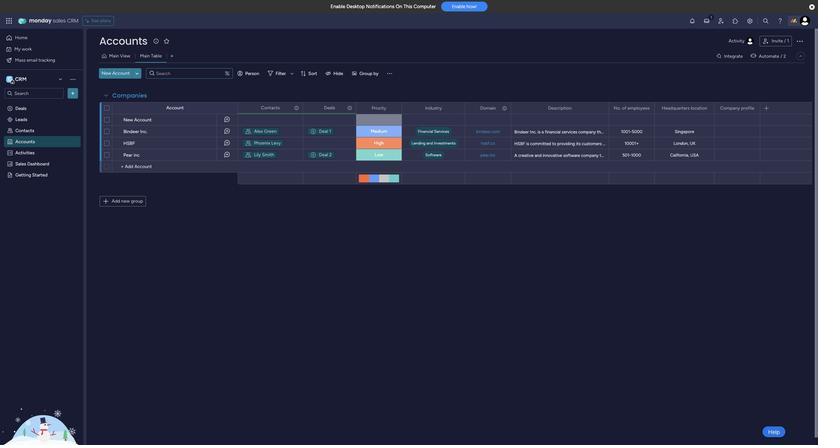 Task type: locate. For each thing, give the bounding box(es) containing it.
main left table in the top of the page
[[140, 53, 150, 59]]

its
[[576, 141, 581, 146]]

public dashboard image
[[7, 161, 13, 167]]

/ inside button
[[784, 38, 786, 44]]

option
[[0, 102, 83, 104]]

1 horizontal spatial is
[[538, 130, 541, 135]]

select product image
[[6, 18, 12, 24]]

invite members image
[[718, 18, 724, 24]]

hsbf.co link
[[480, 141, 496, 146]]

1 horizontal spatial 1
[[787, 38, 789, 44]]

employees
[[628, 105, 650, 111]]

london, uk
[[674, 141, 696, 146]]

a left wide on the top right of page
[[623, 130, 625, 135]]

/ for 1
[[784, 38, 786, 44]]

0 horizontal spatial of
[[622, 105, 626, 111]]

1 vertical spatial company
[[581, 153, 599, 158]]

2 vertical spatial account
[[134, 117, 152, 123]]

hsbf up the pear
[[123, 141, 135, 146]]

/ right invite
[[784, 38, 786, 44]]

svg image for phoenix levy
[[245, 140, 251, 147]]

menu image
[[386, 70, 393, 77]]

1 vertical spatial 1
[[329, 129, 331, 134]]

medium
[[371, 129, 387, 134]]

2 right the automate
[[784, 53, 786, 59]]

1 horizontal spatial /
[[784, 38, 786, 44]]

0 horizontal spatial /
[[781, 53, 782, 59]]

1 horizontal spatial 2
[[784, 53, 786, 59]]

solutions
[[621, 153, 638, 158]]

2 main from the left
[[140, 53, 150, 59]]

profile
[[741, 105, 754, 111]]

1 horizontal spatial contacts
[[261, 105, 280, 111]]

services up providing
[[562, 130, 577, 135]]

hsbf up the a
[[514, 141, 525, 146]]

alex green element
[[242, 128, 279, 136]]

1 horizontal spatial crm
[[67, 17, 78, 24]]

variety
[[692, 141, 705, 146]]

hsbf
[[123, 141, 135, 146], [514, 141, 525, 146]]

crm right sales
[[67, 17, 78, 24]]

notifications
[[366, 4, 395, 9]]

dapulse integrations image
[[717, 54, 721, 59]]

hide
[[333, 71, 343, 76]]

autopilot image
[[751, 52, 756, 60]]

1 horizontal spatial accounts
[[99, 34, 148, 48]]

enable left desktop in the left top of the page
[[331, 4, 345, 9]]

of left ways
[[706, 141, 710, 146]]

enable now! button
[[441, 2, 488, 12]]

column information image for contacts
[[294, 105, 299, 111]]

main inside button
[[109, 53, 119, 59]]

angle down image
[[136, 71, 139, 76]]

0 vertical spatial deal
[[319, 129, 328, 134]]

that
[[597, 130, 605, 135], [600, 153, 608, 158]]

deals
[[324, 105, 335, 111], [15, 105, 26, 111]]

new account up 'bindeer inc.'
[[123, 117, 152, 123]]

2 horizontal spatial of
[[706, 141, 710, 146]]

0 vertical spatial new
[[102, 71, 111, 76]]

2 column information image from the left
[[347, 105, 352, 111]]

a right offers at the top
[[689, 141, 691, 146]]

0 horizontal spatial with
[[603, 141, 611, 146]]

group by
[[359, 71, 379, 76]]

bank,
[[727, 141, 737, 146]]

workspace image
[[6, 76, 13, 83]]

online,
[[756, 141, 769, 146]]

of right "range"
[[648, 130, 652, 135]]

builds
[[609, 153, 620, 158]]

bindeer up pear inc
[[123, 129, 139, 135]]

bindeer.com link
[[475, 129, 501, 134]]

1 vertical spatial /
[[781, 53, 782, 59]]

0 horizontal spatial account
[[112, 71, 130, 76]]

2
[[784, 53, 786, 59], [329, 152, 332, 158]]

/
[[784, 38, 786, 44], [781, 53, 782, 59]]

hide button
[[323, 68, 347, 79]]

deal 1
[[319, 129, 331, 134]]

1 vertical spatial crm
[[15, 76, 27, 82]]

options image right contacts field
[[294, 102, 298, 113]]

svg image left the deal 1
[[310, 128, 316, 135]]

0 horizontal spatial crm
[[15, 76, 27, 82]]

0 horizontal spatial contacts
[[15, 128, 34, 133]]

accounts
[[99, 34, 148, 48], [15, 139, 35, 144]]

0 horizontal spatial hsbf
[[123, 141, 135, 146]]

usa
[[690, 153, 699, 158]]

options image right deals field at the top left of page
[[347, 102, 351, 113]]

deal inside deal 1 element
[[319, 129, 328, 134]]

with right usa
[[700, 153, 708, 158]]

contacts up green
[[261, 105, 280, 111]]

experience,
[[646, 141, 667, 146]]

column information image
[[294, 105, 299, 111], [347, 105, 352, 111]]

collapse board header image
[[798, 54, 803, 59]]

and up including
[[738, 130, 745, 135]]

deals inside list box
[[15, 105, 26, 111]]

main view
[[109, 53, 130, 59]]

svg image inside deal 2 element
[[310, 152, 316, 158]]

contacts inside contacts field
[[261, 105, 280, 111]]

1 horizontal spatial a
[[623, 130, 625, 135]]

0 horizontal spatial bindeer
[[123, 129, 139, 135]]

list box containing deals
[[0, 101, 83, 269]]

automate / 2
[[759, 53, 786, 59]]

2 deal from the top
[[319, 152, 328, 158]]

0 vertical spatial crm
[[67, 17, 78, 24]]

/ for 2
[[781, 53, 782, 59]]

2 vertical spatial of
[[706, 141, 710, 146]]

5000
[[632, 129, 642, 134]]

wide
[[626, 130, 635, 135]]

1 vertical spatial is
[[526, 141, 529, 146]]

0 horizontal spatial 2
[[329, 152, 332, 158]]

contacts down leads
[[15, 128, 34, 133]]

1 horizontal spatial with
[[700, 153, 708, 158]]

getting
[[15, 172, 31, 178]]

add view image
[[171, 54, 173, 59]]

svg image left lily
[[245, 152, 251, 158]]

svg image inside the 'lily smith' element
[[245, 152, 251, 158]]

0 horizontal spatial new
[[102, 71, 111, 76]]

svg image down svg image
[[245, 140, 251, 147]]

software
[[563, 153, 580, 158]]

new up 'bindeer inc.'
[[123, 117, 133, 123]]

financial
[[545, 130, 561, 135]]

deals up the deal 1
[[324, 105, 335, 111]]

new inside 'button'
[[102, 71, 111, 76]]

column information image right contacts field
[[294, 105, 299, 111]]

1 horizontal spatial deals
[[324, 105, 335, 111]]

including
[[738, 141, 755, 146]]

0 horizontal spatial main
[[109, 53, 119, 59]]

see plans button
[[82, 16, 114, 26]]

0 vertical spatial with
[[603, 141, 611, 146]]

1 horizontal spatial bindeer
[[514, 130, 529, 135]]

accounts up view
[[99, 34, 148, 48]]

bindeer
[[123, 129, 139, 135], [514, 130, 529, 135]]

headquarters location
[[662, 105, 707, 111]]

Company profile field
[[719, 105, 756, 112]]

Industry field
[[423, 105, 444, 112]]

0 vertical spatial 1
[[787, 38, 789, 44]]

0 vertical spatial new account
[[102, 71, 130, 76]]

workspace options image
[[70, 76, 76, 83]]

enable inside "enable now!" button
[[452, 4, 465, 9]]

accounts up activities
[[15, 139, 35, 144]]

1 horizontal spatial new
[[123, 117, 133, 123]]

inbox image
[[703, 18, 710, 24]]

home
[[15, 35, 27, 40]]

svg image left deal 2
[[310, 152, 316, 158]]

singapore
[[675, 129, 694, 134]]

1 horizontal spatial services
[[696, 130, 711, 135]]

enable left now!
[[452, 4, 465, 9]]

account inside 'button'
[[112, 71, 130, 76]]

new account inside new account 'button'
[[102, 71, 130, 76]]

deal up deal 2
[[319, 129, 328, 134]]

main left view
[[109, 53, 119, 59]]

1 horizontal spatial account
[[134, 117, 152, 123]]

crm inside workspace selection 'element'
[[15, 76, 27, 82]]

deal for deal 2
[[319, 152, 328, 158]]

bindeer up creative on the top right
[[514, 130, 529, 135]]

0 horizontal spatial column information image
[[294, 105, 299, 111]]

1 right invite
[[787, 38, 789, 44]]

1 deal from the top
[[319, 129, 328, 134]]

of inside "field"
[[622, 105, 626, 111]]

lottie animation element
[[0, 379, 83, 445]]

1 horizontal spatial column information image
[[347, 105, 352, 111]]

headquarters
[[662, 105, 690, 111]]

notifications image
[[689, 18, 696, 24]]

0 horizontal spatial deals
[[15, 105, 26, 111]]

is up creative on the top right
[[526, 141, 529, 146]]

company
[[578, 130, 596, 135], [581, 153, 599, 158]]

sort button
[[298, 68, 321, 79]]

svg image inside phoenix levy element
[[245, 140, 251, 147]]

1
[[787, 38, 789, 44], [329, 129, 331, 134]]

1 column information image from the left
[[294, 105, 299, 111]]

enable for enable desktop notifications on this computer
[[331, 4, 345, 9]]

1 horizontal spatial hsbf
[[514, 141, 525, 146]]

public board image
[[7, 172, 13, 178]]

column information image
[[502, 106, 507, 111]]

domain
[[480, 105, 496, 111]]

crm right workspace icon in the left top of the page
[[15, 76, 27, 82]]

company down customers
[[581, 153, 599, 158]]

0 vertical spatial of
[[622, 105, 626, 111]]

and right the banking
[[669, 130, 676, 135]]

to
[[712, 130, 716, 135], [552, 141, 556, 146], [722, 141, 726, 146], [639, 153, 643, 158]]

to left help
[[639, 153, 643, 158]]

0 vertical spatial /
[[784, 38, 786, 44]]

1 vertical spatial with
[[700, 153, 708, 158]]

now!
[[466, 4, 477, 9]]

1 horizontal spatial inc.
[[530, 130, 537, 135]]

connect
[[667, 153, 683, 158]]

0 vertical spatial company
[[578, 130, 596, 135]]

with left 'the'
[[603, 141, 611, 146]]

2 down the deal 1
[[329, 152, 332, 158]]

no. of employees
[[614, 105, 650, 111]]

1 vertical spatial deal
[[319, 152, 328, 158]]

options image
[[70, 90, 76, 97], [393, 103, 397, 114], [502, 103, 506, 114], [645, 103, 650, 114]]

1 vertical spatial accounts
[[15, 139, 35, 144]]

group
[[359, 71, 372, 76]]

enable now!
[[452, 4, 477, 9]]

main for main table
[[140, 53, 150, 59]]

Priority field
[[370, 105, 388, 112]]

new account down the main view button
[[102, 71, 130, 76]]

0 vertical spatial 2
[[784, 53, 786, 59]]

deal 1 element
[[307, 128, 334, 136]]

hsbf for hsbf
[[123, 141, 135, 146]]

deal for deal 1
[[319, 129, 328, 134]]

1 horizontal spatial enable
[[452, 4, 465, 9]]

new down the main view button
[[102, 71, 111, 76]]

deal inside deal 2 element
[[319, 152, 328, 158]]

services
[[434, 129, 449, 134]]

plans
[[100, 18, 111, 24]]

2 horizontal spatial account
[[166, 105, 184, 111]]

main
[[109, 53, 119, 59], [140, 53, 150, 59]]

christina overa image
[[800, 16, 810, 26]]

deal down deal 1 element
[[319, 152, 328, 158]]

range
[[637, 130, 647, 135]]

company
[[720, 105, 740, 111]]

1 vertical spatial 2
[[329, 152, 332, 158]]

0 vertical spatial that
[[597, 130, 605, 135]]

services up "variety"
[[696, 130, 711, 135]]

activities
[[15, 150, 35, 155]]

pear inc
[[123, 153, 140, 158]]

/ right the automate
[[781, 53, 782, 59]]

that left "builds"
[[600, 153, 608, 158]]

search options image
[[225, 71, 230, 76]]

add new group button
[[100, 196, 146, 207]]

0 vertical spatial contacts
[[261, 105, 280, 111]]

0 horizontal spatial services
[[562, 130, 577, 135]]

individuals
[[717, 130, 737, 135]]

0 vertical spatial is
[[538, 130, 541, 135]]

a
[[514, 153, 517, 158]]

other.
[[720, 153, 731, 158]]

column information image right deals field at the top left of page
[[347, 105, 352, 111]]

options image left company at the top of the page
[[705, 103, 710, 114]]

svg image for deal 2
[[310, 152, 316, 158]]

list box
[[0, 101, 83, 269]]

sort
[[308, 71, 317, 76]]

1 services from the left
[[562, 130, 577, 135]]

deals up leads
[[15, 105, 26, 111]]

of right no.
[[622, 105, 626, 111]]

1 horizontal spatial main
[[140, 53, 150, 59]]

501-
[[622, 153, 631, 158]]

my work button
[[4, 44, 70, 54]]

svg image
[[310, 128, 316, 135], [245, 140, 251, 147], [245, 152, 251, 158], [310, 152, 316, 158]]

lottie animation image
[[0, 379, 83, 445]]

crm
[[67, 17, 78, 24], [15, 76, 27, 82]]

0 horizontal spatial 1
[[329, 129, 331, 134]]

1 horizontal spatial of
[[648, 130, 652, 135]]

mobile,
[[770, 141, 784, 146]]

Companies field
[[111, 91, 149, 100]]

a left financial on the top right of page
[[542, 130, 544, 135]]

investing
[[677, 130, 695, 135]]

priority
[[372, 105, 386, 111]]

enable
[[331, 4, 345, 9], [452, 4, 465, 9]]

0 horizontal spatial inc.
[[140, 129, 147, 135]]

main inside main table button
[[140, 53, 150, 59]]

hsbf is committed to providing its customers with the best possible experience, and offers a variety of ways to bank, including online, mobile, and in-branch.
[[514, 141, 812, 146]]

services
[[562, 130, 577, 135], [696, 130, 711, 135]]

column information image for deals
[[347, 105, 352, 111]]

1 down deals field at the top left of page
[[329, 129, 331, 134]]

0 vertical spatial account
[[112, 71, 130, 76]]

Search field
[[154, 69, 208, 78]]

company up customers
[[578, 130, 596, 135]]

person button
[[235, 68, 263, 79]]

that left provides
[[597, 130, 605, 135]]

show board description image
[[152, 38, 160, 44]]

0 horizontal spatial accounts
[[15, 139, 35, 144]]

emails settings image
[[747, 18, 753, 24]]

inc. for bindeer inc. is a financial services company that provides a wide range of banking and investing services to individuals and businesses.
[[530, 130, 537, 135]]

options image
[[796, 37, 804, 45], [294, 102, 298, 113], [347, 102, 351, 113], [705, 103, 710, 114], [751, 103, 755, 114]]

1 main from the left
[[109, 53, 119, 59]]

svg image inside deal 1 element
[[310, 128, 316, 135]]

0 horizontal spatial is
[[526, 141, 529, 146]]

bindeer for bindeer inc.
[[123, 129, 139, 135]]

0 horizontal spatial enable
[[331, 4, 345, 9]]

Headquarters location field
[[660, 105, 709, 112]]

is up committed
[[538, 130, 541, 135]]

provides
[[606, 130, 622, 135]]

options image up "range"
[[645, 103, 650, 114]]

lily
[[254, 152, 261, 158]]

svg image for lily smith
[[245, 152, 251, 158]]



Task type: vqa. For each thing, say whether or not it's contained in the screenshot.
HSBF to the right
yes



Task type: describe. For each thing, give the bounding box(es) containing it.
green
[[264, 129, 277, 134]]

Description field
[[547, 105, 573, 112]]

add to favorites image
[[163, 38, 170, 44]]

0 horizontal spatial a
[[542, 130, 544, 135]]

hsbf for hsbf is committed to providing its customers with the best possible experience, and offers a variety of ways to bank, including online, mobile, and in-branch.
[[514, 141, 525, 146]]

offers
[[677, 141, 688, 146]]

bindeer.com
[[476, 129, 500, 134]]

options image right priority field
[[393, 103, 397, 114]]

phoenix levy element
[[242, 139, 284, 147]]

1 vertical spatial contacts
[[15, 128, 34, 133]]

help
[[644, 153, 652, 158]]

Accounts field
[[98, 34, 149, 48]]

1001-
[[621, 129, 632, 134]]

workspace selection element
[[6, 75, 28, 84]]

sales
[[53, 17, 66, 24]]

Contacts field
[[259, 104, 281, 112]]

and down committed
[[535, 153, 542, 158]]

dapulse close image
[[809, 4, 815, 10]]

alex
[[254, 129, 263, 134]]

uk
[[690, 141, 696, 146]]

options image right company at the top of the page
[[751, 103, 755, 114]]

accounts inside list box
[[15, 139, 35, 144]]

each
[[709, 153, 719, 158]]

options image down workspace options icon
[[70, 90, 76, 97]]

1000
[[631, 153, 641, 158]]

inc. for bindeer inc.
[[140, 129, 147, 135]]

home button
[[4, 33, 70, 43]]

location
[[691, 105, 707, 111]]

and left offers at the top
[[669, 141, 676, 146]]

getting started
[[15, 172, 47, 178]]

banking
[[653, 130, 668, 135]]

integrate
[[724, 53, 743, 59]]

help image
[[777, 18, 783, 24]]

1 vertical spatial that
[[600, 153, 608, 158]]

v2 search image
[[150, 70, 154, 77]]

to down financial on the top right of page
[[552, 141, 556, 146]]

add new group
[[112, 199, 143, 204]]

0 vertical spatial accounts
[[99, 34, 148, 48]]

new
[[121, 199, 130, 204]]

lending and investments
[[411, 141, 456, 146]]

providing
[[557, 141, 575, 146]]

branch.
[[798, 141, 812, 146]]

my
[[14, 46, 21, 52]]

Domain field
[[479, 105, 498, 112]]

committed
[[530, 141, 551, 146]]

+ Add Account text field
[[116, 163, 235, 171]]

invite
[[772, 38, 783, 44]]

smith
[[262, 152, 274, 158]]

1001-5000
[[621, 129, 642, 134]]

activity
[[729, 38, 745, 44]]

tracking
[[39, 57, 55, 63]]

computer
[[414, 4, 436, 9]]

high
[[374, 140, 384, 146]]

options image up the collapse board header icon
[[796, 37, 804, 45]]

No. of employees field
[[612, 105, 651, 112]]

main for main view
[[109, 53, 119, 59]]

Search in workspace field
[[14, 90, 55, 97]]

invite / 1
[[772, 38, 789, 44]]

lily smith element
[[242, 151, 277, 159]]

deal 2
[[319, 152, 332, 158]]

description
[[548, 105, 572, 111]]

phoenix levy
[[254, 140, 281, 146]]

deals inside field
[[324, 105, 335, 111]]

activity button
[[726, 36, 757, 46]]

virtually
[[684, 153, 699, 158]]

2 services from the left
[[696, 130, 711, 135]]

filter button
[[265, 68, 296, 79]]

see plans
[[91, 18, 111, 24]]

help
[[768, 429, 780, 436]]

customers
[[582, 141, 602, 146]]

lily smith
[[254, 152, 274, 158]]

main table button
[[135, 51, 167, 61]]

bindeer for bindeer inc. is a financial services company that provides a wide range of banking and investing services to individuals and businesses.
[[514, 130, 529, 135]]

options image right domain field
[[502, 103, 506, 114]]

dashboard
[[27, 161, 49, 167]]

and left in-
[[785, 141, 792, 146]]

mass email tracking button
[[4, 55, 70, 65]]

monday sales crm
[[29, 17, 78, 24]]

ways
[[711, 141, 721, 146]]

and right lending
[[427, 141, 433, 146]]

Deals field
[[322, 104, 337, 112]]

california, usa
[[670, 153, 699, 158]]

lending
[[411, 141, 426, 146]]

1 vertical spatial of
[[648, 130, 652, 135]]

this
[[403, 4, 412, 9]]

svg image for deal 1
[[310, 128, 316, 135]]

2 horizontal spatial a
[[689, 141, 691, 146]]

apps image
[[732, 18, 739, 24]]

deal 2 element
[[307, 151, 335, 159]]

mass
[[15, 57, 25, 63]]

by
[[374, 71, 379, 76]]

1 vertical spatial new
[[123, 117, 133, 123]]

501-1000
[[622, 153, 641, 158]]

help button
[[763, 427, 785, 438]]

enable for enable now!
[[452, 4, 465, 9]]

no.
[[614, 105, 621, 111]]

financial services
[[418, 129, 449, 134]]

phoenix
[[254, 140, 270, 146]]

arrow down image
[[288, 70, 296, 77]]

1 vertical spatial new account
[[123, 117, 152, 123]]

sales dashboard
[[15, 161, 49, 167]]

filter
[[276, 71, 286, 76]]

possible
[[629, 141, 645, 146]]

person
[[245, 71, 259, 76]]

investments
[[434, 141, 456, 146]]

1 vertical spatial account
[[166, 105, 184, 111]]

search everything image
[[763, 18, 769, 24]]

company profile
[[720, 105, 754, 111]]

monday
[[29, 17, 51, 24]]

levy
[[271, 140, 281, 146]]

on
[[396, 4, 402, 9]]

enable desktop notifications on this computer
[[331, 4, 436, 9]]

a creative and innovative software company that builds solutions to help people connect virtually with each other.
[[514, 153, 731, 158]]

group
[[131, 199, 143, 204]]

to up ways
[[712, 130, 716, 135]]

to right ways
[[722, 141, 726, 146]]

main table
[[140, 53, 162, 59]]

creative
[[518, 153, 534, 158]]

invite / 1 button
[[760, 36, 792, 46]]

email
[[27, 57, 37, 63]]

pear
[[123, 153, 132, 158]]

pear.inc link
[[479, 153, 497, 158]]

10001+
[[625, 141, 639, 146]]

c
[[8, 76, 11, 82]]

automate
[[759, 53, 779, 59]]

1 image
[[708, 13, 714, 21]]

svg image
[[245, 128, 251, 135]]

the
[[612, 141, 618, 146]]

1 inside button
[[787, 38, 789, 44]]

new account button
[[99, 68, 132, 79]]

group by button
[[349, 68, 382, 79]]



